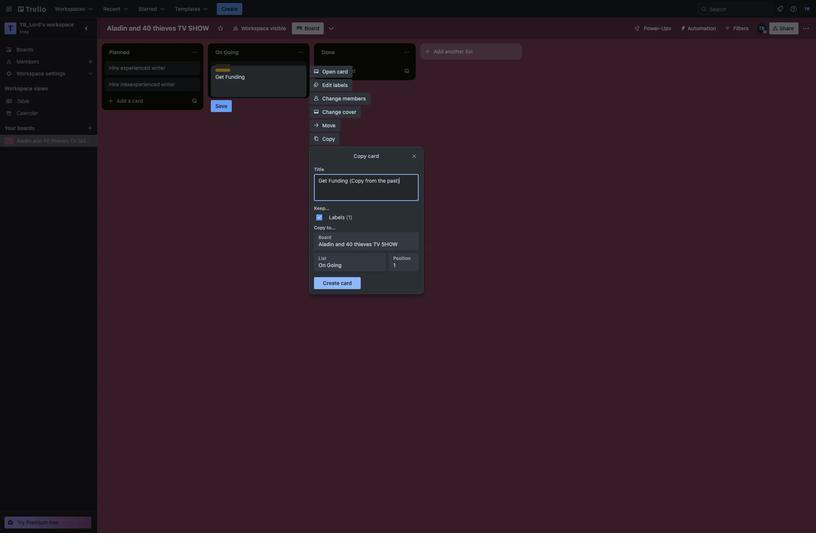 Task type: locate. For each thing, give the bounding box(es) containing it.
0 vertical spatial aladin
[[107, 24, 127, 32]]

going
[[327, 262, 342, 268]]

funding
[[225, 69, 245, 76]]

list
[[319, 256, 326, 261]]

members
[[343, 95, 366, 102]]

workspace visible button
[[228, 22, 291, 34]]

copy for copy to…
[[314, 225, 326, 231]]

1 vertical spatial aladin and 40 thieves tv show
[[16, 138, 94, 144]]

1 horizontal spatial thieves
[[153, 24, 176, 32]]

hire left experienced
[[109, 65, 119, 71]]

open information menu image
[[790, 5, 798, 13]]

your
[[4, 125, 16, 131]]

a
[[340, 68, 343, 74], [128, 98, 131, 104]]

0 vertical spatial add a card button
[[317, 65, 401, 77]]

1 horizontal spatial and
[[129, 24, 141, 32]]

workspace visible
[[241, 25, 286, 31]]

members link
[[0, 56, 97, 68]]

show down add board icon
[[78, 138, 94, 144]]

0 vertical spatial edit
[[322, 82, 332, 88]]

0 vertical spatial create from template… image
[[404, 68, 410, 74]]

card down inexexperienced at the top
[[132, 98, 143, 104]]

1 horizontal spatial aladin
[[107, 24, 127, 32]]

1 horizontal spatial show
[[188, 24, 209, 32]]

board for board aladin and 40 thieves tv show
[[319, 235, 331, 240]]

ups
[[662, 25, 671, 31]]

a down inexexperienced at the top
[[128, 98, 131, 104]]

sm image
[[677, 22, 688, 33]]

workspace for workspace visible
[[241, 25, 269, 31]]

0 vertical spatial add a card
[[329, 68, 356, 74]]

writer
[[152, 65, 165, 71], [161, 81, 175, 87]]

1 vertical spatial edit
[[322, 149, 332, 156]]

0 vertical spatial writer
[[152, 65, 165, 71]]

2 horizontal spatial tv
[[373, 241, 380, 248]]

position
[[393, 256, 411, 261]]

change cover button
[[310, 106, 361, 118]]

board left the customize views icon
[[305, 25, 319, 31]]

40 inside board aladin and 40 thieves tv show
[[346, 241, 353, 248]]

1 vertical spatial add a card button
[[105, 95, 188, 107]]

1 vertical spatial hire
[[109, 81, 119, 87]]

show up position
[[382, 241, 398, 248]]

add a card up labels
[[329, 68, 356, 74]]

edit left 'dates'
[[322, 149, 332, 156]]

customize views image
[[328, 25, 335, 32]]

change inside "change members" "button"
[[322, 95, 341, 102]]

aladin
[[107, 24, 127, 32], [16, 138, 31, 144], [319, 241, 334, 248]]

inexexperienced
[[120, 81, 160, 87]]

1 color: yellow, title: "less than $25m" element from the top
[[215, 64, 230, 67]]

1 vertical spatial copy
[[354, 153, 367, 159]]

1 vertical spatial workspace
[[4, 85, 32, 92]]

color: yellow, title: "less than $25m" element
[[215, 64, 230, 67], [215, 69, 230, 72]]

2 vertical spatial show
[[382, 241, 398, 248]]

2 vertical spatial thieves
[[354, 241, 372, 248]]

workspace left visible
[[241, 25, 269, 31]]

0 horizontal spatial add a card button
[[105, 95, 188, 107]]

hire inexexperienced writer
[[109, 81, 175, 87]]

board
[[305, 25, 319, 31], [319, 235, 331, 240]]

0 vertical spatial a
[[340, 68, 343, 74]]

Get Funding text field
[[215, 73, 302, 94]]

board inside board aladin and 40 thieves tv show
[[319, 235, 331, 240]]

1 edit from the top
[[322, 82, 332, 88]]

add a card button
[[317, 65, 401, 77], [105, 95, 188, 107]]

2 change from the top
[[322, 109, 341, 115]]

views
[[34, 85, 48, 92]]

workspace
[[47, 21, 74, 28]]

t
[[8, 24, 13, 33]]

tb_lord (tylerblack44) image
[[757, 23, 767, 34]]

open
[[322, 68, 336, 75]]

show left star or unstar board icon
[[188, 24, 209, 32]]

add a card for the top create from template… icon
[[329, 68, 356, 74]]

writer for hire inexexperienced writer
[[161, 81, 175, 87]]

change inside change cover button
[[322, 109, 341, 115]]

tb_lord's workspace free
[[19, 21, 74, 35]]

create from template… image
[[404, 68, 410, 74], [191, 98, 197, 104]]

1 vertical spatial tv
[[70, 138, 77, 144]]

2 horizontal spatial add
[[434, 48, 444, 55]]

2 vertical spatial copy
[[314, 225, 326, 231]]

add a card button up labels
[[317, 65, 401, 77]]

aladin and 40 thieves tv show link
[[16, 137, 94, 145]]

and
[[129, 24, 141, 32], [33, 138, 42, 144], [335, 241, 345, 248]]

copy down move
[[322, 136, 335, 142]]

0 vertical spatial 40
[[142, 24, 151, 32]]

1 vertical spatial aladin
[[16, 138, 31, 144]]

None submit
[[314, 277, 361, 289]]

writer down "hire experienced writer" "link"
[[161, 81, 175, 87]]

1 vertical spatial add a card
[[117, 98, 143, 104]]

2 hire from the top
[[109, 81, 119, 87]]

add left the another
[[434, 48, 444, 55]]

try
[[17, 520, 25, 526]]

save
[[215, 103, 227, 109]]

copy to…
[[314, 225, 336, 231]]

workspace inside button
[[241, 25, 269, 31]]

writer inside "link"
[[152, 65, 165, 71]]

1 horizontal spatial add a card
[[329, 68, 356, 74]]

0 vertical spatial color: yellow, title: "less than $25m" element
[[215, 64, 230, 67]]

board for board
[[305, 25, 319, 31]]

copy right 'dates'
[[354, 153, 367, 159]]

2 horizontal spatial show
[[382, 241, 398, 248]]

edit left labels
[[322, 82, 332, 88]]

edit inside edit labels button
[[322, 82, 332, 88]]

add up edit labels
[[329, 68, 339, 74]]

2 vertical spatial 40
[[346, 241, 353, 248]]

workspace for workspace views
[[4, 85, 32, 92]]

hire left inexexperienced at the top
[[109, 81, 119, 87]]

tb_lord's
[[19, 21, 45, 28]]

card up get funding text box
[[368, 153, 379, 159]]

thieves
[[153, 24, 176, 32], [51, 138, 68, 144], [354, 241, 372, 248]]

0 vertical spatial workspace
[[241, 25, 269, 31]]

change up move
[[322, 109, 341, 115]]

members
[[16, 58, 39, 65]]

2 vertical spatial tv
[[373, 241, 380, 248]]

a right open
[[340, 68, 343, 74]]

2 horizontal spatial thieves
[[354, 241, 372, 248]]

change members button
[[310, 93, 370, 105]]

hire
[[109, 65, 119, 71], [109, 81, 119, 87]]

aladin and 40 thieves tv show
[[107, 24, 209, 32], [16, 138, 94, 144]]

1 horizontal spatial add a card button
[[317, 65, 401, 77]]

0 vertical spatial change
[[322, 95, 341, 102]]

1 vertical spatial color: yellow, title: "less than $25m" element
[[215, 69, 230, 72]]

add down inexexperienced at the top
[[117, 98, 127, 104]]

2 horizontal spatial 40
[[346, 241, 353, 248]]

0 horizontal spatial thieves
[[51, 138, 68, 144]]

copy inside button
[[322, 136, 335, 142]]

workspace
[[241, 25, 269, 31], [4, 85, 32, 92]]

0 horizontal spatial and
[[33, 138, 42, 144]]

add a card button for left create from template… icon
[[105, 95, 188, 107]]

2 vertical spatial add
[[117, 98, 127, 104]]

1 vertical spatial show
[[78, 138, 94, 144]]

1 horizontal spatial add
[[329, 68, 339, 74]]

create
[[221, 6, 238, 12]]

color: yellow, title: "less than $25m" element up save
[[215, 69, 230, 72]]

add a card button down hire inexexperienced writer
[[105, 95, 188, 107]]

0 horizontal spatial create from template… image
[[191, 98, 197, 104]]

change for change members
[[322, 95, 341, 102]]

aladin inside text field
[[107, 24, 127, 32]]

automation button
[[677, 22, 721, 34]]

your boards with 1 items element
[[4, 124, 76, 133]]

primary element
[[0, 0, 816, 18]]

thieves inside text field
[[153, 24, 176, 32]]

copy button
[[310, 133, 340, 145]]

hire inside "link"
[[109, 65, 119, 71]]

1 vertical spatial board
[[319, 235, 331, 240]]

1 horizontal spatial aladin and 40 thieves tv show
[[107, 24, 209, 32]]

2 vertical spatial aladin
[[319, 241, 334, 248]]

color: yellow, title: "less than $25m" element up get
[[215, 64, 230, 67]]

add a card
[[329, 68, 356, 74], [117, 98, 143, 104]]

0 vertical spatial tv
[[178, 24, 187, 32]]

Get Funding text field
[[314, 174, 419, 201]]

1 vertical spatial a
[[128, 98, 131, 104]]

copy left to…
[[314, 225, 326, 231]]

aladin and 40 thieves tv show inside aladin and 40 thieves tv show text field
[[107, 24, 209, 32]]

1 vertical spatial writer
[[161, 81, 175, 87]]

1 horizontal spatial workspace
[[241, 25, 269, 31]]

0 horizontal spatial workspace
[[4, 85, 32, 92]]

0 horizontal spatial aladin and 40 thieves tv show
[[16, 138, 94, 144]]

add a card down inexexperienced at the top
[[117, 98, 143, 104]]

0 vertical spatial and
[[129, 24, 141, 32]]

workspace views
[[4, 85, 48, 92]]

1 horizontal spatial create from template… image
[[404, 68, 410, 74]]

0 vertical spatial aladin and 40 thieves tv show
[[107, 24, 209, 32]]

table link
[[16, 98, 93, 105]]

0 vertical spatial board
[[305, 25, 319, 31]]

show
[[188, 24, 209, 32], [78, 138, 94, 144], [382, 241, 398, 248]]

1 vertical spatial and
[[33, 138, 42, 144]]

0 vertical spatial show
[[188, 24, 209, 32]]

board down copy to…
[[319, 235, 331, 240]]

1 hire from the top
[[109, 65, 119, 71]]

your boards
[[4, 125, 35, 131]]

thieves inside board aladin and 40 thieves tv show
[[354, 241, 372, 248]]

1 vertical spatial add
[[329, 68, 339, 74]]

to…
[[327, 225, 336, 231]]

free
[[19, 29, 29, 35]]

0 horizontal spatial add a card
[[117, 98, 143, 104]]

t link
[[4, 22, 16, 34]]

0 horizontal spatial aladin
[[16, 138, 31, 144]]

0 vertical spatial copy
[[322, 136, 335, 142]]

0 horizontal spatial 40
[[43, 138, 50, 144]]

tv
[[178, 24, 187, 32], [70, 138, 77, 144], [373, 241, 380, 248]]

2 horizontal spatial aladin
[[319, 241, 334, 248]]

40
[[142, 24, 151, 32], [43, 138, 50, 144], [346, 241, 353, 248]]

1 vertical spatial create from template… image
[[191, 98, 197, 104]]

1 change from the top
[[322, 95, 341, 102]]

2 vertical spatial and
[[335, 241, 345, 248]]

1 vertical spatial 40
[[43, 138, 50, 144]]

1 horizontal spatial 40
[[142, 24, 151, 32]]

(1)
[[346, 214, 353, 221]]

edit inside edit dates button
[[322, 149, 332, 156]]

workspace up table
[[4, 85, 32, 92]]

1 horizontal spatial tv
[[178, 24, 187, 32]]

copy
[[322, 136, 335, 142], [354, 153, 367, 159], [314, 225, 326, 231]]

show menu image
[[802, 25, 810, 32]]

Search field
[[707, 3, 773, 15]]

add board image
[[87, 125, 93, 131]]

add another list
[[434, 48, 473, 55]]

0 vertical spatial add
[[434, 48, 444, 55]]

filters button
[[722, 22, 751, 34]]

writer up hire inexexperienced writer link
[[152, 65, 165, 71]]

1 vertical spatial change
[[322, 109, 341, 115]]

power-
[[644, 25, 662, 31]]

get
[[215, 69, 224, 76]]

0 vertical spatial hire
[[109, 65, 119, 71]]

edit for edit dates
[[322, 149, 332, 156]]

0 notifications image
[[776, 4, 785, 13]]

change down edit labels button
[[322, 95, 341, 102]]

2 edit from the top
[[322, 149, 332, 156]]

archive
[[322, 163, 341, 169]]

2 horizontal spatial and
[[335, 241, 345, 248]]

0 vertical spatial thieves
[[153, 24, 176, 32]]



Task type: describe. For each thing, give the bounding box(es) containing it.
1
[[393, 262, 396, 268]]

0 horizontal spatial show
[[78, 138, 94, 144]]

visible
[[270, 25, 286, 31]]

add a card for left create from template… icon
[[117, 98, 143, 104]]

move
[[322, 122, 336, 129]]

edit for edit labels
[[322, 82, 332, 88]]

1 horizontal spatial a
[[340, 68, 343, 74]]

keep… labels (1)
[[314, 206, 353, 221]]

try premium free
[[17, 520, 59, 526]]

open card
[[322, 68, 348, 75]]

hire for hire experienced writer
[[109, 65, 119, 71]]

boards
[[16, 46, 33, 53]]

on
[[319, 262, 326, 268]]

0 horizontal spatial tv
[[70, 138, 77, 144]]

card right open
[[337, 68, 348, 75]]

copy for copy card
[[354, 153, 367, 159]]

open card link
[[310, 66, 353, 78]]

another
[[445, 48, 464, 55]]

calendar link
[[16, 110, 93, 117]]

position 1
[[393, 256, 411, 268]]

show inside board aladin and 40 thieves tv show
[[382, 241, 398, 248]]

card up labels
[[345, 68, 356, 74]]

archive button
[[310, 160, 345, 172]]

search image
[[701, 6, 707, 12]]

premium
[[26, 520, 48, 526]]

dates
[[333, 149, 347, 156]]

edit labels button
[[310, 79, 352, 91]]

edit dates button
[[310, 147, 352, 159]]

cover
[[343, 109, 356, 115]]

automation
[[688, 25, 716, 31]]

and inside aladin and 40 thieves tv show text field
[[129, 24, 141, 32]]

tv inside text field
[[178, 24, 187, 32]]

labels
[[333, 82, 348, 88]]

add inside button
[[434, 48, 444, 55]]

tv inside board aladin and 40 thieves tv show
[[373, 241, 380, 248]]

hire inexexperienced writer link
[[109, 81, 196, 88]]

share
[[780, 25, 794, 31]]

change cover
[[322, 109, 356, 115]]

add another list button
[[420, 43, 522, 60]]

edit card image
[[297, 65, 303, 71]]

experienced
[[120, 65, 150, 71]]

change members
[[322, 95, 366, 102]]

list on going
[[319, 256, 342, 268]]

hire experienced writer link
[[109, 64, 196, 72]]

free
[[49, 520, 59, 526]]

hire experienced writer
[[109, 65, 165, 71]]

edit labels
[[322, 82, 348, 88]]

copy for copy
[[322, 136, 335, 142]]

0 horizontal spatial a
[[128, 98, 131, 104]]

move button
[[310, 120, 340, 132]]

1 vertical spatial thieves
[[51, 138, 68, 144]]

add a card button for the top create from template… icon
[[317, 65, 401, 77]]

copy card
[[354, 153, 379, 159]]

boards
[[17, 125, 35, 131]]

try premium free button
[[4, 517, 91, 529]]

board aladin and 40 thieves tv show
[[319, 235, 398, 248]]

and inside board aladin and 40 thieves tv show
[[335, 241, 345, 248]]

tyler black (tylerblack44) image
[[803, 4, 812, 13]]

and inside the aladin and 40 thieves tv show link
[[33, 138, 42, 144]]

hire for hire inexexperienced writer
[[109, 81, 119, 87]]

boards link
[[0, 44, 97, 56]]

labels
[[329, 214, 345, 221]]

show inside text field
[[188, 24, 209, 32]]

writer for hire experienced writer
[[152, 65, 165, 71]]

create button
[[217, 3, 242, 15]]

edit dates
[[322, 149, 347, 156]]

tb_lord's workspace link
[[19, 21, 74, 28]]

40 inside the aladin and 40 thieves tv show link
[[43, 138, 50, 144]]

2 color: yellow, title: "less than $25m" element from the top
[[215, 69, 230, 72]]

save button
[[211, 100, 232, 112]]

star or unstar board image
[[217, 25, 223, 31]]

change for change cover
[[322, 109, 341, 115]]

40 inside aladin and 40 thieves tv show text field
[[142, 24, 151, 32]]

board link
[[292, 22, 324, 34]]

power-ups
[[644, 25, 671, 31]]

keep…
[[314, 206, 330, 211]]

title
[[314, 167, 324, 172]]

power-ups button
[[629, 22, 676, 34]]

0 horizontal spatial add
[[117, 98, 127, 104]]

Board name text field
[[103, 22, 213, 34]]

share button
[[769, 22, 799, 34]]

get funding
[[215, 69, 245, 76]]

calendar
[[16, 110, 38, 116]]

get funding link
[[215, 69, 302, 76]]

table
[[16, 98, 29, 104]]

aladin inside board aladin and 40 thieves tv show
[[319, 241, 334, 248]]

filters
[[734, 25, 749, 31]]

list
[[466, 48, 473, 55]]



Task type: vqa. For each thing, say whether or not it's contained in the screenshot.
the rightmost the create from template… icon
yes



